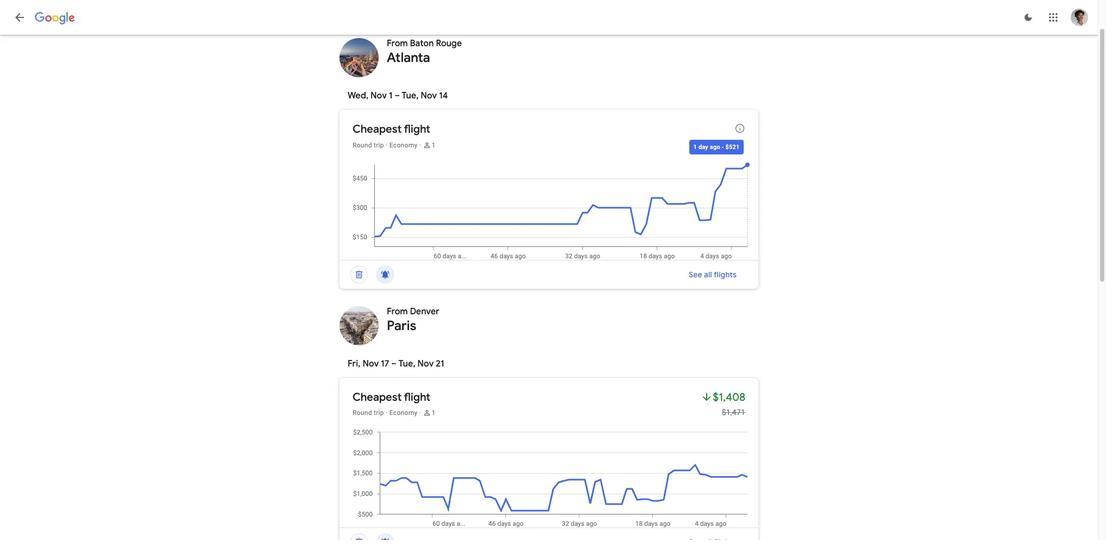 Task type: locate. For each thing, give the bounding box(es) containing it.
1 vertical spatial price history graph application
[[348, 428, 759, 528]]

0 vertical spatial cheapest
[[353, 123, 402, 136]]

nov left 21
[[418, 359, 434, 370]]

1 round trip economy from the top
[[353, 142, 418, 149]]

2 cheapest from the top
[[353, 391, 402, 405]]

2 round from the top
[[353, 409, 372, 417]]

0 vertical spatial trip
[[374, 142, 384, 149]]

1 vertical spatial –
[[392, 359, 397, 370]]

1 price history graph image from the top
[[348, 161, 759, 260]]

1 economy from the top
[[390, 142, 418, 149]]

price history graph application
[[348, 161, 759, 260], [348, 428, 759, 528]]

0 vertical spatial –
[[395, 90, 400, 101]]

0 vertical spatial round trip economy
[[353, 142, 418, 149]]

economy down wed, nov 1 – tue, nov 14
[[390, 142, 418, 149]]

-
[[722, 144, 724, 151]]

from inside from denver paris
[[387, 307, 408, 317]]

2 cheapest flight from the top
[[353, 391, 431, 405]]

trip
[[374, 142, 384, 149], [374, 409, 384, 417]]

trip down the 17
[[374, 409, 384, 417]]

flight down the fri, nov 17 – tue, nov 21
[[404, 391, 431, 405]]

1 passenger text field for paris
[[432, 409, 436, 418]]

– right the 17
[[392, 359, 397, 370]]

nov right "wed,"
[[371, 90, 387, 101]]

2 price history graph application from the top
[[348, 428, 759, 528]]

disable email notifications for solution, round trip from baton rouge to atlanta.wed, nov 1 – tue, nov 14 image
[[372, 262, 399, 288]]

2 1 passenger text field from the top
[[432, 409, 436, 418]]

1 round from the top
[[353, 142, 372, 149]]

2 economy from the top
[[390, 409, 418, 417]]

change appearance image
[[1016, 4, 1042, 30]]

1 vertical spatial round
[[353, 409, 372, 417]]

2 from from the top
[[387, 307, 408, 317]]

– for atlanta
[[395, 90, 400, 101]]

flight
[[404, 123, 431, 136], [404, 391, 431, 405]]

trip down wed, nov 1 – tue, nov 14
[[374, 142, 384, 149]]

price history graph image
[[348, 161, 759, 260], [348, 428, 759, 528]]

tue, for paris
[[399, 359, 416, 370]]

1 cheapest from the top
[[353, 123, 402, 136]]

cheapest down the 17
[[353, 391, 402, 405]]

round trip economy
[[353, 142, 418, 149], [353, 409, 418, 417]]

1 vertical spatial price history graph image
[[348, 428, 759, 528]]

from inside from baton rouge atlanta
[[387, 38, 408, 49]]

1 from from the top
[[387, 38, 408, 49]]

wed, nov 1 – tue, nov 14
[[348, 90, 448, 101]]

economy down the fri, nov 17 – tue, nov 21
[[390, 409, 418, 417]]

1 vertical spatial tue,
[[399, 359, 416, 370]]

0 vertical spatial price history graph image
[[348, 161, 759, 260]]

0 vertical spatial 1 passenger text field
[[432, 141, 436, 150]]

cheapest
[[353, 123, 402, 136], [353, 391, 402, 405]]

2 trip from the top
[[374, 409, 384, 417]]

1 passenger text field for atlanta
[[432, 141, 436, 150]]

1 vertical spatial trip
[[374, 409, 384, 417]]

2 price history graph image from the top
[[348, 428, 759, 528]]

flight for atlanta
[[404, 123, 431, 136]]

0 vertical spatial economy
[[390, 142, 418, 149]]

1 vertical spatial economy
[[390, 409, 418, 417]]

1 1 passenger text field from the top
[[432, 141, 436, 150]]

round trip economy down wed, nov 1 – tue, nov 14
[[353, 142, 418, 149]]

price history graph application for rouge
[[348, 161, 759, 260]]

nov
[[371, 90, 387, 101], [421, 90, 437, 101], [363, 359, 379, 370], [418, 359, 434, 370]]

1 vertical spatial cheapest
[[353, 391, 402, 405]]

cheapest flight down wed, nov 1 – tue, nov 14
[[353, 123, 431, 136]]

from
[[387, 38, 408, 49], [387, 307, 408, 317]]

round down "wed,"
[[353, 142, 372, 149]]

–
[[395, 90, 400, 101], [392, 359, 397, 370]]

1 vertical spatial from
[[387, 307, 408, 317]]

2 flight from the top
[[404, 391, 431, 405]]

round trip economy down the 17
[[353, 409, 418, 417]]

1 vertical spatial flight
[[404, 391, 431, 405]]

0 vertical spatial flight
[[404, 123, 431, 136]]

trip for paris
[[374, 409, 384, 417]]

– right "wed,"
[[395, 90, 400, 101]]

cheapest flight down the fri, nov 17 – tue, nov 21
[[353, 391, 431, 405]]

trip for atlanta
[[374, 142, 384, 149]]

0 vertical spatial cheapest flight
[[353, 123, 431, 136]]

flight down wed, nov 1 – tue, nov 14
[[404, 123, 431, 136]]

from up atlanta
[[387, 38, 408, 49]]

1 vertical spatial 1 passenger text field
[[432, 409, 436, 418]]

go back image
[[13, 11, 26, 24]]

tue, left 14
[[402, 90, 419, 101]]

round trip economy for paris
[[353, 409, 418, 417]]

1 flight from the top
[[404, 123, 431, 136]]

atlanta
[[387, 50, 430, 66]]

14
[[439, 90, 448, 101]]

0 vertical spatial round
[[353, 142, 372, 149]]

1 price history graph application from the top
[[348, 161, 759, 260]]

1 cheapest flight from the top
[[353, 123, 431, 136]]

nov left the 17
[[363, 359, 379, 370]]

see all flights
[[689, 270, 737, 280]]

2 round trip economy from the top
[[353, 409, 418, 417]]

cheapest down "wed,"
[[353, 123, 402, 136]]

economy
[[390, 142, 418, 149], [390, 409, 418, 417]]

tue, right the 17
[[399, 359, 416, 370]]

1 trip from the top
[[374, 142, 384, 149]]

cheapest flight for atlanta
[[353, 123, 431, 136]]

flights
[[714, 270, 737, 280]]

0 vertical spatial from
[[387, 38, 408, 49]]

from up paris
[[387, 307, 408, 317]]

cheapest flight
[[353, 123, 431, 136], [353, 391, 431, 405]]

1 passenger text field
[[432, 141, 436, 150], [432, 409, 436, 418]]

round
[[353, 142, 372, 149], [353, 409, 372, 417]]

remove saved flight, round trip from denver to paris.fri, nov 17 – tue, nov 21 image
[[346, 530, 372, 541]]

1
[[389, 90, 393, 101], [432, 142, 436, 149], [694, 144, 697, 151], [432, 409, 436, 417]]

rouge
[[436, 38, 462, 49]]

0 vertical spatial price history graph application
[[348, 161, 759, 260]]

1 vertical spatial cheapest flight
[[353, 391, 431, 405]]

1 vertical spatial round trip economy
[[353, 409, 418, 417]]

tue,
[[402, 90, 419, 101], [399, 359, 416, 370]]

0 vertical spatial tue,
[[402, 90, 419, 101]]

price history graph image for rouge
[[348, 161, 759, 260]]

round down fri,
[[353, 409, 372, 417]]



Task type: vqa. For each thing, say whether or not it's contained in the screenshot.
From Denver Paris
yes



Task type: describe. For each thing, give the bounding box(es) containing it.
from baton rouge atlanta
[[387, 38, 462, 66]]

economy for paris
[[390, 409, 418, 417]]

1471 US dollars text field
[[722, 408, 746, 417]]

denver
[[410, 307, 440, 317]]

wed,
[[348, 90, 369, 101]]

$1,471
[[722, 408, 746, 417]]

round for paris
[[353, 409, 372, 417]]

ago
[[710, 144, 721, 151]]

1408 US dollars text field
[[713, 391, 746, 405]]

see
[[689, 270, 703, 280]]

from for atlanta
[[387, 38, 408, 49]]

disable email notifications for solution, round trip from denver to paris.fri, nov 17 – tue, nov 21 image
[[372, 530, 399, 541]]

from denver paris
[[387, 307, 440, 334]]

paris
[[387, 318, 417, 334]]

nov left 14
[[421, 90, 437, 101]]

cheapest for paris
[[353, 391, 402, 405]]

cheapest flight for paris
[[353, 391, 431, 405]]

21
[[436, 359, 444, 370]]

more info image
[[735, 123, 746, 134]]

price history graph application for paris
[[348, 428, 759, 528]]

fri, nov 17 – tue, nov 21
[[348, 359, 444, 370]]

from for paris
[[387, 307, 408, 317]]

$1,408
[[713, 391, 746, 405]]

– for paris
[[392, 359, 397, 370]]

cheapest for atlanta
[[353, 123, 402, 136]]

fri,
[[348, 359, 361, 370]]

17
[[381, 359, 390, 370]]

price history graph image for paris
[[348, 428, 759, 528]]

1 day ago - $521
[[694, 144, 740, 151]]

$521
[[726, 144, 740, 151]]

tue, for atlanta
[[402, 90, 419, 101]]

remove saved flight, round trip from baton rouge to atlanta.wed, nov 1 – tue, nov 14 image
[[346, 262, 372, 288]]

flight for paris
[[404, 391, 431, 405]]

round for atlanta
[[353, 142, 372, 149]]

more info element
[[735, 123, 746, 137]]

round trip economy for atlanta
[[353, 142, 418, 149]]

day
[[699, 144, 709, 151]]

all
[[705, 270, 713, 280]]

baton
[[410, 38, 434, 49]]

economy for atlanta
[[390, 142, 418, 149]]



